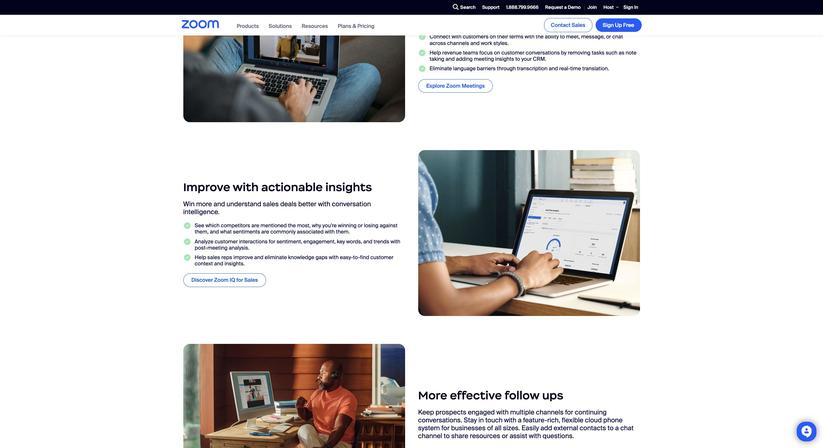 Task type: vqa. For each thing, say whether or not it's contained in the screenshot.
"competitive"
no



Task type: locate. For each thing, give the bounding box(es) containing it.
with right terms
[[525, 33, 535, 40]]

0 vertical spatial channels
[[448, 40, 470, 47]]

the left most,
[[288, 222, 296, 229]]

businesses
[[451, 424, 486, 433]]

channels inside connect with customers on their terms with the ability to meet, message, or chat across channels and work styles.
[[448, 40, 470, 47]]

effective
[[450, 389, 502, 403]]

1 horizontal spatial sign
[[624, 4, 634, 10]]

with up the all
[[497, 408, 509, 417]]

join link
[[585, 0, 601, 14]]

0 horizontal spatial a
[[518, 416, 522, 425]]

them.
[[336, 229, 350, 236]]

and right context
[[214, 260, 223, 267]]

1 horizontal spatial meeting
[[474, 56, 494, 62]]

customer inside help sales reps improve and eliminate knowledge gaps with easy-to-find customer context and insights.
[[371, 254, 394, 261]]

1 vertical spatial the
[[288, 222, 296, 229]]

prospects
[[436, 408, 467, 417]]

0 vertical spatial on
[[490, 33, 496, 40]]

request
[[546, 4, 564, 10]]

flexible
[[562, 416, 584, 425]]

1 vertical spatial sales
[[208, 254, 220, 261]]

request a demo link
[[542, 0, 585, 14]]

and up teams
[[471, 40, 480, 47]]

or inside keep prospects engaged with multiple channels for continuing conversations. stay in touch with a feature-rich, flexible cloud phone system for businesses of all sizes. easily add external contacts to a chat channel to share resources or assist with questions.
[[502, 432, 508, 441]]

1 vertical spatial meeting
[[208, 245, 228, 251]]

with left them. on the bottom left of the page
[[325, 229, 335, 236]]

connect with customers on their terms with the ability to meet, message, or chat across channels and work styles.
[[430, 33, 623, 47]]

1 horizontal spatial zoom
[[447, 83, 461, 89]]

2 horizontal spatial customer
[[502, 49, 525, 56]]

competitors
[[221, 222, 250, 229]]

zoom for with
[[447, 83, 461, 89]]

a left feature- on the right bottom of the page
[[518, 416, 522, 425]]

easy-
[[340, 254, 353, 261]]

to
[[561, 33, 565, 40], [516, 56, 521, 62], [608, 424, 614, 433], [444, 432, 450, 441]]

1 vertical spatial help
[[195, 254, 206, 261]]

language
[[454, 65, 476, 72]]

1 vertical spatial customer
[[215, 238, 238, 245]]

1 vertical spatial channels
[[536, 408, 564, 417]]

add
[[541, 424, 553, 433]]

revenue
[[443, 49, 462, 56]]

0 horizontal spatial sign
[[603, 22, 614, 29]]

with right trends
[[391, 238, 401, 245]]

are
[[252, 222, 259, 229], [262, 229, 269, 236]]

2 vertical spatial or
[[502, 432, 508, 441]]

losing
[[364, 222, 379, 229]]

sales right iq
[[244, 277, 258, 284]]

engage buyers with best-in-class virtual selling experiences.
[[418, 19, 600, 27]]

1 horizontal spatial the
[[536, 33, 544, 40]]

note
[[626, 49, 637, 56]]

sign left in at the right of page
[[624, 4, 634, 10]]

sign inside sign in link
[[624, 4, 634, 10]]

with right better
[[318, 200, 331, 209]]

plans & pricing link
[[338, 23, 375, 30]]

on inside help revenue teams focus on customer conversations by removing tasks such as note taking and adding meeting insights to your crm.
[[494, 49, 501, 56]]

key
[[337, 238, 345, 245]]

on left their
[[490, 33, 496, 40]]

and right taking
[[446, 56, 455, 62]]

insights inside help revenue teams focus on customer conversations by removing tasks such as note taking and adding meeting insights to your crm.
[[496, 56, 515, 62]]

0 vertical spatial zoom
[[447, 83, 461, 89]]

help for taking
[[430, 49, 441, 56]]

plans
[[338, 23, 352, 30]]

1 vertical spatial chat
[[621, 424, 634, 433]]

help sales reps improve and eliminate knowledge gaps with easy-to-find customer context and insights.
[[195, 254, 394, 267]]

customer down styles.
[[502, 49, 525, 56]]

0 vertical spatial the
[[536, 33, 544, 40]]

1.888.799.9666 link
[[503, 0, 542, 14]]

search image
[[453, 4, 459, 10], [453, 4, 459, 10]]

help revenue teams focus on customer conversations by removing tasks such as note taking and adding meeting insights to your crm.
[[430, 49, 637, 62]]

1 horizontal spatial or
[[502, 432, 508, 441]]

explore zoom meetings
[[427, 83, 485, 89]]

on down styles.
[[494, 49, 501, 56]]

2 vertical spatial customer
[[371, 254, 394, 261]]

insights up conversation
[[326, 180, 372, 195]]

for down commonly
[[269, 238, 276, 245]]

0 horizontal spatial insights
[[326, 180, 372, 195]]

better conversations, faster deal cycles image
[[183, 0, 405, 122]]

and right improve
[[254, 254, 264, 261]]

for right iq
[[237, 277, 243, 284]]

in-
[[495, 19, 503, 27]]

customer down trends
[[371, 254, 394, 261]]

sign
[[624, 4, 634, 10], [603, 22, 614, 29]]

more effective follow ups
[[418, 389, 564, 403]]

barriers
[[477, 65, 496, 72]]

as
[[619, 49, 625, 56]]

the
[[536, 33, 544, 40], [288, 222, 296, 229]]

discover
[[192, 277, 213, 284]]

0 horizontal spatial the
[[288, 222, 296, 229]]

more
[[196, 200, 212, 209]]

easily
[[522, 424, 539, 433]]

and left real-
[[549, 65, 558, 72]]

resources
[[302, 23, 328, 30]]

0 vertical spatial meeting
[[474, 56, 494, 62]]

0 horizontal spatial zoom
[[214, 277, 229, 284]]

and inside help revenue teams focus on customer conversations by removing tasks such as note taking and adding meeting insights to your crm.
[[446, 56, 455, 62]]

the inside connect with customers on their terms with the ability to meet, message, or chat across channels and work styles.
[[536, 33, 544, 40]]

0 horizontal spatial customer
[[215, 238, 238, 245]]

sign up free
[[603, 22, 635, 29]]

1 horizontal spatial sales
[[263, 200, 279, 209]]

1 horizontal spatial sales
[[572, 22, 586, 29]]

win
[[183, 200, 195, 209]]

contact
[[551, 22, 571, 29]]

meeting up barriers
[[474, 56, 494, 62]]

focus
[[480, 49, 493, 56]]

on
[[490, 33, 496, 40], [494, 49, 501, 56]]

0 vertical spatial sign
[[624, 4, 634, 10]]

and inside win more and understand sales deals better with conversation intelligence.
[[214, 200, 225, 209]]

0 horizontal spatial channels
[[448, 40, 470, 47]]

help inside help revenue teams focus on customer conversations by removing tasks such as note taking and adding meeting insights to your crm.
[[430, 49, 441, 56]]

1 horizontal spatial channels
[[536, 408, 564, 417]]

meetings
[[462, 83, 485, 89]]

1 vertical spatial or
[[358, 222, 363, 229]]

for inside analyze customer interactions for sentiment, engagement, key words, and trends with post-meeting analysis.
[[269, 238, 276, 245]]

2 horizontal spatial or
[[607, 33, 612, 40]]

to left your
[[516, 56, 521, 62]]

sales left the deals
[[263, 200, 279, 209]]

cloud
[[585, 416, 602, 425]]

translation.
[[583, 65, 610, 72]]

1 horizontal spatial insights
[[496, 56, 515, 62]]

keep
[[418, 408, 434, 417]]

channels up "add"
[[536, 408, 564, 417]]

transcription
[[517, 65, 548, 72]]

with inside see which competitors are mentioned the most, why you're winning or losing against them, and what sentiments are commonly associated with them.
[[325, 229, 335, 236]]

and left trends
[[364, 238, 373, 245]]

2 horizontal spatial a
[[616, 424, 619, 433]]

improve with actionable insights image
[[418, 150, 640, 316]]

sign for sign in
[[624, 4, 634, 10]]

meeting inside analyze customer interactions for sentiment, engagement, key words, and trends with post-meeting analysis.
[[208, 245, 228, 251]]

contact sales
[[551, 22, 586, 29]]

0 vertical spatial insights
[[496, 56, 515, 62]]

help down post- in the left of the page
[[195, 254, 206, 261]]

0 horizontal spatial sales
[[244, 277, 258, 284]]

sign left up
[[603, 22, 614, 29]]

help inside help sales reps improve and eliminate knowledge gaps with easy-to-find customer context and insights.
[[195, 254, 206, 261]]

channels up the revenue
[[448, 40, 470, 47]]

see
[[195, 222, 204, 229]]

share
[[452, 432, 469, 441]]

insights up the 'through'
[[496, 56, 515, 62]]

conversation
[[332, 200, 371, 209]]

and inside analyze customer interactions for sentiment, engagement, key words, and trends with post-meeting analysis.
[[364, 238, 373, 245]]

0 horizontal spatial or
[[358, 222, 363, 229]]

0 vertical spatial help
[[430, 49, 441, 56]]

more effective follow ups image
[[183, 344, 405, 449]]

0 vertical spatial chat
[[613, 33, 623, 40]]

phone
[[604, 416, 623, 425]]

deals
[[280, 200, 297, 209]]

None search field
[[429, 2, 451, 13]]

a right the contacts
[[616, 424, 619, 433]]

products
[[237, 23, 259, 30]]

1 vertical spatial on
[[494, 49, 501, 56]]

sign inside sign up free link
[[603, 22, 614, 29]]

or right the all
[[502, 432, 508, 441]]

to left meet,
[[561, 33, 565, 40]]

customer
[[502, 49, 525, 56], [215, 238, 238, 245], [371, 254, 394, 261]]

most,
[[297, 222, 311, 229]]

teams
[[463, 49, 479, 56]]

sign up free link
[[596, 18, 642, 32]]

sales up meet,
[[572, 22, 586, 29]]

0 vertical spatial customer
[[502, 49, 525, 56]]

1 vertical spatial zoom
[[214, 277, 229, 284]]

help for context
[[195, 254, 206, 261]]

more
[[418, 389, 448, 403]]

1 horizontal spatial help
[[430, 49, 441, 56]]

and inside see which competitors are mentioned the most, why you're winning or losing against them, and what sentiments are commonly associated with them.
[[210, 229, 219, 236]]

sales left reps
[[208, 254, 220, 261]]

with down buyers
[[452, 33, 462, 40]]

0 horizontal spatial help
[[195, 254, 206, 261]]

and left what at the bottom
[[210, 229, 219, 236]]

continuing
[[575, 408, 607, 417]]

0 vertical spatial sales
[[263, 200, 279, 209]]

explore
[[427, 83, 445, 89]]

with up understand
[[233, 180, 259, 195]]

improve with actionable insights
[[183, 180, 372, 195]]

best-
[[479, 19, 495, 27]]

0 horizontal spatial meeting
[[208, 245, 228, 251]]

work
[[481, 40, 493, 47]]

a
[[565, 4, 567, 10], [518, 416, 522, 425], [616, 424, 619, 433]]

the left ability
[[536, 33, 544, 40]]

1 vertical spatial sign
[[603, 22, 614, 29]]

iq
[[230, 277, 235, 284]]

or down sign up free link
[[607, 33, 612, 40]]

meeting up reps
[[208, 245, 228, 251]]

help down across
[[430, 49, 441, 56]]

zoom right explore
[[447, 83, 461, 89]]

zoom for and
[[214, 277, 229, 284]]

insights.
[[225, 260, 245, 267]]

channels inside keep prospects engaged with multiple channels for continuing conversations. stay in touch with a feature-rich, flexible cloud phone system for businesses of all sizes. easily add external contacts to a chat channel to share resources or assist with questions.
[[536, 408, 564, 417]]

zoom left iq
[[214, 277, 229, 284]]

to inside connect with customers on their terms with the ability to meet, message, or chat across channels and work styles.
[[561, 33, 565, 40]]

1.888.799.9666
[[506, 4, 539, 10]]

&
[[353, 23, 356, 30]]

or left losing
[[358, 222, 363, 229]]

conversations
[[526, 49, 560, 56]]

customer down what at the bottom
[[215, 238, 238, 245]]

0 horizontal spatial sales
[[208, 254, 220, 261]]

1 horizontal spatial customer
[[371, 254, 394, 261]]

by
[[562, 49, 567, 56]]

external
[[554, 424, 579, 433]]

0 vertical spatial or
[[607, 33, 612, 40]]

a left demo
[[565, 4, 567, 10]]

discover zoom iq for sales
[[192, 277, 258, 284]]

with right gaps
[[329, 254, 339, 261]]

and right more
[[214, 200, 225, 209]]

mentioned
[[261, 222, 287, 229]]

such
[[606, 49, 618, 56]]

better
[[298, 200, 317, 209]]

or inside see which competitors are mentioned the most, why you're winning or losing against them, and what sentiments are commonly associated with them.
[[358, 222, 363, 229]]



Task type: describe. For each thing, give the bounding box(es) containing it.
trends
[[374, 238, 390, 245]]

you're
[[323, 222, 337, 229]]

to left share
[[444, 432, 450, 441]]

buyers
[[443, 19, 463, 27]]

the inside see which competitors are mentioned the most, why you're winning or losing against them, and what sentiments are commonly associated with them.
[[288, 222, 296, 229]]

sentiment,
[[277, 238, 302, 245]]

commonly
[[271, 229, 296, 236]]

knowledge
[[288, 254, 315, 261]]

gaps
[[316, 254, 328, 261]]

your
[[522, 56, 532, 62]]

with inside help sales reps improve and eliminate knowledge gaps with easy-to-find customer context and insights.
[[329, 254, 339, 261]]

meeting inside help revenue teams focus on customer conversations by removing tasks such as note taking and adding meeting insights to your crm.
[[474, 56, 494, 62]]

host button
[[601, 0, 621, 15]]

associated
[[297, 229, 324, 236]]

to-
[[353, 254, 360, 261]]

which
[[206, 222, 220, 229]]

with inside win more and understand sales deals better with conversation intelligence.
[[318, 200, 331, 209]]

touch
[[486, 416, 503, 425]]

all
[[495, 424, 502, 433]]

in
[[479, 416, 484, 425]]

customers
[[463, 33, 489, 40]]

and inside connect with customers on their terms with the ability to meet, message, or chat across channels and work styles.
[[471, 40, 480, 47]]

sign in link
[[621, 0, 642, 14]]

demo
[[568, 4, 581, 10]]

with right the all
[[504, 416, 517, 425]]

crm.
[[533, 56, 547, 62]]

for left share
[[442, 424, 450, 433]]

contact sales link
[[544, 18, 593, 32]]

analysis.
[[229, 245, 250, 251]]

analyze customer interactions for sentiment, engagement, key words, and trends with post-meeting analysis.
[[195, 238, 401, 251]]

chat inside keep prospects engaged with multiple channels for continuing conversations. stay in touch with a feature-rich, flexible cloud phone system for businesses of all sizes. easily add external contacts to a chat channel to share resources or assist with questions.
[[621, 424, 634, 433]]

class
[[503, 19, 519, 27]]

sales inside help sales reps improve and eliminate knowledge gaps with easy-to-find customer context and insights.
[[208, 254, 220, 261]]

eliminate
[[265, 254, 287, 261]]

interactions
[[239, 238, 268, 245]]

improve
[[183, 180, 230, 195]]

terms
[[510, 33, 524, 40]]

channel
[[418, 432, 443, 441]]

connect
[[430, 33, 451, 40]]

to inside help revenue teams focus on customer conversations by removing tasks such as note taking and adding meeting insights to your crm.
[[516, 56, 521, 62]]

solutions button
[[269, 23, 292, 30]]

actionable
[[262, 180, 323, 195]]

conversations.
[[418, 416, 463, 425]]

in
[[635, 4, 639, 10]]

improve
[[234, 254, 253, 261]]

find
[[360, 254, 369, 261]]

winning
[[338, 222, 357, 229]]

on inside connect with customers on their terms with the ability to meet, message, or chat across channels and work styles.
[[490, 33, 496, 40]]

eliminate
[[430, 65, 452, 72]]

contacts
[[580, 424, 607, 433]]

them,
[[195, 229, 209, 236]]

sign for sign up free
[[603, 22, 614, 29]]

with up customers
[[465, 19, 477, 27]]

post-
[[195, 245, 208, 251]]

adding
[[456, 56, 473, 62]]

why
[[312, 222, 321, 229]]

support
[[483, 4, 500, 10]]

with down feature- on the right bottom of the page
[[529, 432, 542, 441]]

see which competitors are mentioned the most, why you're winning or losing against them, and what sentiments are commonly associated with them.
[[195, 222, 398, 236]]

pricing
[[358, 23, 375, 30]]

experiences.
[[561, 19, 600, 27]]

sizes.
[[503, 424, 520, 433]]

taking
[[430, 56, 445, 62]]

win more and understand sales deals better with conversation intelligence.
[[183, 200, 371, 216]]

free
[[624, 22, 635, 29]]

ability
[[545, 33, 559, 40]]

zoom logo image
[[182, 20, 219, 29]]

request a demo
[[546, 4, 581, 10]]

sales inside win more and understand sales deals better with conversation intelligence.
[[263, 200, 279, 209]]

resources
[[470, 432, 501, 441]]

their
[[498, 33, 509, 40]]

for up "external"
[[566, 408, 574, 417]]

against
[[380, 222, 398, 229]]

what
[[220, 229, 232, 236]]

reps
[[222, 254, 232, 261]]

1 vertical spatial insights
[[326, 180, 372, 195]]

assist
[[510, 432, 528, 441]]

of
[[488, 424, 494, 433]]

feature-
[[524, 416, 548, 425]]

join
[[588, 4, 597, 10]]

sentiments
[[233, 229, 260, 236]]

1 horizontal spatial are
[[262, 229, 269, 236]]

customer inside analyze customer interactions for sentiment, engagement, key words, and trends with post-meeting analysis.
[[215, 238, 238, 245]]

0 vertical spatial sales
[[572, 22, 586, 29]]

with inside analyze customer interactions for sentiment, engagement, key words, and trends with post-meeting analysis.
[[391, 238, 401, 245]]

rich,
[[548, 416, 561, 425]]

tasks
[[592, 49, 605, 56]]

removing
[[568, 49, 591, 56]]

0 horizontal spatial are
[[252, 222, 259, 229]]

sign in
[[624, 4, 639, 10]]

to right the contacts
[[608, 424, 614, 433]]

questions.
[[543, 432, 575, 441]]

1 vertical spatial sales
[[244, 277, 258, 284]]

chat inside connect with customers on their terms with the ability to meet, message, or chat across channels and work styles.
[[613, 33, 623, 40]]

1 horizontal spatial a
[[565, 4, 567, 10]]

or inside connect with customers on their terms with the ability to meet, message, or chat across channels and work styles.
[[607, 33, 612, 40]]

across
[[430, 40, 446, 47]]

engage
[[418, 19, 442, 27]]

customer inside help revenue teams focus on customer conversations by removing tasks such as note taking and adding meeting insights to your crm.
[[502, 49, 525, 56]]

discover zoom iq for sales link
[[183, 274, 266, 287]]



